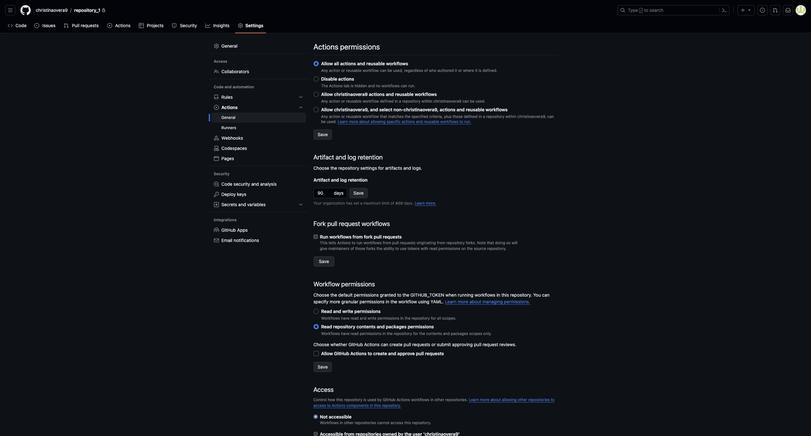 Task type: vqa. For each thing, say whether or not it's contained in the screenshot.
of
yes



Task type: locate. For each thing, give the bounding box(es) containing it.
code inside security list
[[221, 181, 232, 187]]

and inside allow christinaovera9 actions and reusable workflows any action or reusable workflow defined in a repository within christinaovera9 can be used.
[[386, 91, 394, 97]]

can inside allow christinaovera9 actions and reusable workflows any action or reusable workflow defined in a repository within christinaovera9 can be used.
[[462, 99, 469, 104]]

retention for and
[[348, 177, 368, 183]]

1 horizontal spatial request
[[483, 342, 498, 347]]

access inside the not accessible workflows in other repositories cannot access this repository.
[[391, 420, 403, 425]]

for inside read and write permissions workflows have read and write permissions in the repository for all scopes.
[[431, 316, 436, 321]]

1 vertical spatial be
[[470, 99, 475, 104]]

general
[[221, 43, 237, 49], [221, 115, 235, 120]]

from up ability on the left of the page
[[383, 240, 391, 245]]

2 horizontal spatial for
[[431, 316, 436, 321]]

0 vertical spatial packages
[[386, 324, 407, 329]]

those down run
[[355, 246, 365, 251]]

type
[[628, 7, 638, 13]]

your
[[314, 201, 322, 206]]

0 vertical spatial artifact
[[314, 153, 334, 161]]

0 horizontal spatial about
[[359, 119, 370, 124]]

1 choose from the top
[[314, 165, 329, 171]]

more for allow christinaovera9, and select non-christinaovera9, actions and reusable workflows
[[349, 119, 358, 124]]

notifications
[[234, 238, 259, 243]]

allowing inside learn more about allowing other repositories to access to actions components in this repository.
[[502, 397, 517, 402]]

command palette image
[[722, 8, 727, 13]]

the down granted
[[391, 299, 397, 304]]

0 vertical spatial have
[[341, 316, 350, 321]]

choose for artifact
[[314, 165, 329, 171]]

2 read from the top
[[321, 324, 332, 329]]

0 vertical spatial general link
[[211, 41, 306, 51]]

is
[[479, 68, 482, 73], [351, 83, 354, 88], [364, 397, 366, 402]]

access
[[214, 59, 227, 64], [314, 386, 334, 393]]

2 horizontal spatial other
[[518, 397, 527, 402]]

learn for workflow permissions
[[445, 299, 457, 304]]

/ left repository_1
[[70, 8, 72, 13]]

play image right the 'pull requests'
[[107, 23, 112, 28]]

github
[[221, 227, 236, 233], [349, 342, 363, 347], [334, 351, 349, 356], [383, 397, 396, 402]]

integrations list
[[211, 225, 306, 246]]

workflow left using
[[398, 299, 417, 304]]

any inside allow all actions and reusable workflows any action or reusable workflow can be used, regardless of who authored it or where it is defined.
[[321, 68, 328, 73]]

packages
[[386, 324, 407, 329], [451, 331, 468, 336]]

github inside integrations list
[[221, 227, 236, 233]]

actions button
[[211, 102, 306, 113]]

is inside disable actions the actions tab is hidden and no workflows can run.
[[351, 83, 354, 88]]

the
[[321, 83, 328, 88]]

choose up the allow github actions to create and approve pull requests option
[[314, 342, 329, 347]]

request down has
[[339, 220, 360, 227]]

0 vertical spatial run.
[[408, 83, 415, 88]]

0 horizontal spatial for
[[378, 165, 384, 171]]

is left 'used'
[[364, 397, 366, 402]]

4 allow from the top
[[321, 351, 333, 356]]

code for code security and analysis
[[221, 181, 232, 187]]

codespaces
[[221, 145, 247, 151]]

access
[[314, 403, 326, 408], [391, 420, 403, 425]]

the up learn more about allowing specific actions and reusable workflows to run. link
[[405, 114, 411, 119]]

contents down read and write permissions workflows have read and write permissions in the repository for all scopes. on the bottom
[[357, 324, 376, 329]]

defined right plus
[[464, 114, 478, 119]]

request down only.
[[483, 342, 498, 347]]

christinaovera9,
[[334, 107, 369, 112], [404, 107, 439, 112], [517, 114, 546, 119]]

1 vertical spatial those
[[355, 246, 365, 251]]

repositories inside the not accessible workflows in other repositories cannot access this repository.
[[355, 420, 376, 425]]

christinaovera9 down tab
[[334, 91, 368, 97]]

of right maintainers
[[351, 246, 354, 251]]

choose for workflow
[[314, 292, 329, 298]]

the up artifact and log retention number field
[[330, 165, 337, 171]]

those right plus
[[453, 114, 463, 119]]

0 vertical spatial play image
[[107, 23, 112, 28]]

allow inside allow all actions and reusable workflows any action or reusable workflow can be used, regardless of who authored it or where it is defined.
[[321, 61, 333, 66]]

artifact and log retention for and
[[314, 177, 368, 183]]

1 horizontal spatial be
[[388, 68, 392, 73]]

0 vertical spatial any
[[321, 68, 328, 73]]

learn for access
[[469, 397, 479, 402]]

0 horizontal spatial run.
[[408, 83, 415, 88]]

1 vertical spatial security
[[214, 171, 230, 176]]

2 vertical spatial a
[[360, 201, 362, 206]]

1 vertical spatial for
[[431, 316, 436, 321]]

notifications image
[[786, 8, 791, 13]]

hubot image
[[214, 228, 219, 233]]

non-
[[394, 107, 404, 112]]

read inside read and write permissions workflows have read and write permissions in the repository for all scopes.
[[321, 309, 332, 314]]

access up people image
[[214, 59, 227, 64]]

0 horizontal spatial write
[[342, 309, 353, 314]]

from right 'originating'
[[437, 240, 445, 245]]

create
[[389, 342, 403, 347], [373, 351, 387, 356]]

allowing for access
[[502, 397, 517, 402]]

actions permissions
[[314, 42, 380, 51]]

workflow up disable actions the actions tab is hidden and no workflows can run.
[[363, 68, 379, 73]]

scopes.
[[442, 316, 456, 321]]

learn more about managing permissions.
[[445, 299, 530, 304]]

learn inside learn more about allowing other repositories to access to actions components in this repository.
[[469, 397, 479, 402]]

repositories for more
[[528, 397, 550, 402]]

in inside read repository contents and packages permissions workflows have read permissions in the repository for the contents and packages scopes only.
[[383, 331, 386, 336]]

0 vertical spatial request
[[339, 220, 360, 227]]

Allow GitHub Actions to create and approve pull requests checkbox
[[314, 351, 319, 356]]

criteria,
[[429, 114, 443, 119]]

workflow
[[363, 68, 379, 73], [363, 99, 379, 104], [363, 114, 379, 119], [398, 299, 417, 304]]

for right settings
[[378, 165, 384, 171]]

code for code and automation
[[214, 84, 224, 89]]

github up the email
[[221, 227, 236, 233]]

1 read from the top
[[321, 309, 332, 314]]

None radio
[[314, 415, 318, 419], [314, 432, 318, 436], [314, 415, 318, 419], [314, 432, 318, 436]]

artifact
[[314, 153, 334, 161], [314, 177, 330, 183]]

None checkbox
[[314, 235, 318, 239]]

accessible
[[329, 414, 352, 419]]

permissions
[[340, 42, 380, 51], [439, 246, 460, 251], [341, 280, 375, 288], [354, 292, 379, 298], [360, 299, 385, 304], [354, 309, 381, 314], [378, 316, 399, 321], [408, 324, 434, 329], [360, 331, 382, 336]]

access right cannot on the bottom of page
[[391, 420, 403, 425]]

allow for allow all actions and reusable workflows any action or reusable workflow can be used, regardless of who authored it or where it is defined.
[[321, 61, 333, 66]]

read inside run workflows from fork pull requests this tells actions to run workflows from pull requests       originating from repository forks. note that doing so will give       maintainers of those forks the ability to use tokens with read       permissions on the source repository.
[[429, 246, 437, 251]]

0 horizontal spatial repositories
[[355, 420, 376, 425]]

2 it from the left
[[475, 68, 478, 73]]

this up permissions.
[[502, 292, 509, 298]]

1 horizontal spatial /
[[640, 8, 642, 13]]

/ for christinaovera9
[[70, 8, 72, 13]]

0 horizontal spatial log
[[340, 177, 347, 183]]

other inside the not accessible workflows in other repositories cannot access this repository.
[[344, 420, 354, 425]]

those inside run workflows from fork pull requests this tells actions to run workflows from pull requests       originating from repository forks. note that doing so will give       maintainers of those forks the ability to use tokens with read       permissions on the source repository.
[[355, 246, 365, 251]]

used. inside any action or reusable workflow that matches the specified criteria, plus those defined in a repository within christinaovera9, can be used.
[[327, 119, 337, 124]]

choose inside the choose the default permissions granted to the github_token   when running workflows in this repository.   you can specify more granular permissions in the workflow using yaml.
[[314, 292, 329, 298]]

defined up select
[[380, 99, 394, 104]]

projects link
[[136, 21, 167, 30]]

when
[[446, 292, 457, 298]]

1 vertical spatial all
[[437, 316, 441, 321]]

1 horizontal spatial play image
[[214, 105, 219, 110]]

contents up "submit"
[[426, 331, 442, 336]]

shield image
[[172, 23, 177, 28]]

fork
[[314, 220, 326, 227]]

access down control
[[314, 403, 326, 408]]

requests up approve
[[412, 342, 430, 347]]

1 horizontal spatial a
[[399, 99, 401, 104]]

or for allow all actions and reusable workflows any action or reusable workflow can be used, regardless of who authored it or where it is defined.
[[341, 68, 345, 73]]

it right authored
[[455, 68, 457, 73]]

retention down choose the repository settings for artifacts and logs.
[[348, 177, 368, 183]]

more for access
[[480, 397, 489, 402]]

for for read and write permissions
[[431, 316, 436, 321]]

/ inside type / to search
[[640, 8, 642, 13]]

the up read repository contents and packages permissions workflows have read permissions in the repository for the contents and packages scopes only.
[[405, 316, 411, 321]]

the down read and write permissions workflows have read and write permissions in the repository for all scopes. on the bottom
[[387, 331, 393, 336]]

0 vertical spatial that
[[380, 114, 387, 119]]

log for permissions
[[348, 153, 356, 161]]

that inside any action or reusable workflow that matches the specified criteria, plus those defined in a repository within christinaovera9, can be used.
[[380, 114, 387, 119]]

contents
[[357, 324, 376, 329], [426, 331, 442, 336]]

write
[[342, 309, 353, 314], [368, 316, 377, 321]]

reviews.
[[500, 342, 517, 347]]

action inside allow all actions and reusable workflows any action or reusable workflow can be used, regardless of who authored it or where it is defined.
[[329, 68, 340, 73]]

1 vertical spatial code
[[214, 84, 224, 89]]

other for more
[[518, 397, 527, 402]]

all left scopes.
[[437, 316, 441, 321]]

choose the default permissions granted to the github_token   when running workflows in this repository.   you can specify more granular permissions in the workflow using yaml.
[[314, 292, 550, 304]]

code up deploy
[[221, 181, 232, 187]]

the inside read and write permissions workflows have read and write permissions in the repository for all scopes.
[[405, 316, 411, 321]]

defined inside any action or reusable workflow that matches the specified criteria, plus those defined in a repository within christinaovera9, can be used.
[[464, 114, 478, 119]]

2 horizontal spatial be
[[470, 99, 475, 104]]

repository. inside run workflows from fork pull requests this tells actions to run workflows from pull requests       originating from repository forks. note that doing so will give       maintainers of those forks the ability to use tokens with read       permissions on the source repository.
[[487, 246, 506, 251]]

reusable inside any action or reusable workflow that matches the specified criteria, plus those defined in a repository within christinaovera9, can be used.
[[346, 114, 362, 119]]

0 horizontal spatial it
[[455, 68, 457, 73]]

all up disable
[[334, 61, 339, 66]]

0 horizontal spatial within
[[422, 99, 432, 104]]

retention for permissions
[[358, 153, 383, 161]]

0 vertical spatial choose
[[314, 165, 329, 171]]

1 vertical spatial play image
[[214, 105, 219, 110]]

read inside read and write permissions workflows have read and write permissions in the repository for all scopes.
[[351, 316, 359, 321]]

play image down code and automation
[[214, 105, 219, 110]]

github apps
[[221, 227, 248, 233]]

graph image
[[205, 23, 210, 28]]

play image inside actions link
[[107, 23, 112, 28]]

0 horizontal spatial request
[[339, 220, 360, 227]]

allow all actions and reusable workflows any action or reusable workflow can be used, regardless of who authored it or where it is defined.
[[321, 61, 497, 73]]

any inside allow christinaovera9 actions and reusable workflows any action or reusable workflow defined in a repository within christinaovera9 can be used.
[[321, 99, 328, 104]]

0 horizontal spatial all
[[334, 61, 339, 66]]

2 allow from the top
[[321, 91, 333, 97]]

1 vertical spatial used.
[[327, 119, 337, 124]]

3 allow from the top
[[321, 107, 333, 112]]

the left default
[[330, 292, 337, 298]]

1 vertical spatial choose
[[314, 292, 329, 298]]

1 vertical spatial packages
[[451, 331, 468, 336]]

this inside the choose the default permissions granted to the github_token   when running workflows in this repository.   you can specify more granular permissions in the workflow using yaml.
[[502, 292, 509, 298]]

1 vertical spatial general
[[221, 115, 235, 120]]

repositories inside learn more about allowing other repositories to access to actions components in this repository.
[[528, 397, 550, 402]]

2 action from the top
[[329, 99, 340, 104]]

not accessible workflows in other repositories cannot access this repository.
[[320, 414, 431, 425]]

0 horizontal spatial allowing
[[371, 119, 386, 124]]

packages up approving
[[451, 331, 468, 336]]

any
[[321, 68, 328, 73], [321, 99, 328, 104], [321, 114, 328, 119]]

about
[[359, 119, 370, 124], [470, 299, 481, 304], [490, 397, 501, 402]]

with
[[421, 246, 428, 251]]

workflow inside allow all actions and reusable workflows any action or reusable workflow can be used, regardless of who authored it or where it is defined.
[[363, 68, 379, 73]]

those inside any action or reusable workflow that matches the specified criteria, plus those defined in a repository within christinaovera9, can be used.
[[453, 114, 463, 119]]

1 vertical spatial have
[[341, 331, 350, 336]]

0 vertical spatial general
[[221, 43, 237, 49]]

repository inside read and write permissions workflows have read and write permissions in the repository for all scopes.
[[412, 316, 430, 321]]

1 it from the left
[[455, 68, 457, 73]]

the right granted
[[403, 292, 409, 298]]

access for learn
[[314, 403, 326, 408]]

and inside allow all actions and reusable workflows any action or reusable workflow can be used, regardless of who authored it or where it is defined.
[[357, 61, 365, 66]]

1 horizontal spatial is
[[364, 397, 366, 402]]

1 artifact and log retention from the top
[[314, 153, 383, 161]]

all
[[334, 61, 339, 66], [437, 316, 441, 321]]

workflows inside allow all actions and reusable workflows any action or reusable workflow can be used, regardless of who authored it or where it is defined.
[[386, 61, 408, 66]]

1 vertical spatial artifact
[[314, 177, 330, 183]]

repository. inside the not accessible workflows in other repositories cannot access this repository.
[[412, 420, 431, 425]]

actions inside dropdown button
[[221, 105, 238, 110]]

0 horizontal spatial is
[[351, 83, 354, 88]]

for left scopes.
[[431, 316, 436, 321]]

allowing
[[371, 119, 386, 124], [502, 397, 517, 402]]

allow for allow christinaovera9, and select non-christinaovera9, actions and reusable workflows
[[321, 107, 333, 112]]

repository. inside learn more about allowing other repositories to access to actions components in this repository.
[[382, 403, 401, 408]]

workflows down not
[[320, 420, 339, 425]]

list containing christinaovera9
[[33, 5, 614, 15]]

actions down actions permissions
[[340, 61, 356, 66]]

run
[[357, 240, 362, 245]]

1 horizontal spatial create
[[389, 342, 403, 347]]

of left who
[[424, 68, 428, 73]]

0 horizontal spatial christinaovera9,
[[334, 107, 369, 112]]

workflows up whether
[[321, 331, 340, 336]]

repository. inside the choose the default permissions granted to the github_token   when running workflows in this repository.   you can specify more granular permissions in the workflow using yaml.
[[510, 292, 532, 298]]

lock image
[[102, 8, 105, 12]]

1 vertical spatial within
[[506, 114, 516, 119]]

is left defined.
[[479, 68, 482, 73]]

1 vertical spatial christinaovera9
[[334, 91, 368, 97]]

create up approve
[[389, 342, 403, 347]]

1 have from the top
[[341, 316, 350, 321]]

workflows inside the not accessible workflows in other repositories cannot access this repository.
[[320, 420, 339, 425]]

all inside read and write permissions workflows have read and write permissions in the repository for all scopes.
[[437, 316, 441, 321]]

that right note
[[487, 240, 494, 245]]

will
[[512, 240, 518, 245]]

1 vertical spatial action
[[329, 99, 340, 104]]

general inside actions list
[[221, 115, 235, 120]]

1 vertical spatial read
[[321, 324, 332, 329]]

0 vertical spatial be
[[388, 68, 392, 73]]

0 horizontal spatial access
[[314, 403, 326, 408]]

christinaovera9 link
[[33, 5, 70, 15]]

logs.
[[412, 165, 422, 171]]

in inside learn more about allowing other repositories to access to actions components in this repository.
[[370, 403, 373, 408]]

requests up the use
[[400, 240, 416, 245]]

that down select
[[380, 114, 387, 119]]

2 vertical spatial read
[[351, 331, 359, 336]]

doing
[[495, 240, 505, 245]]

is right tab
[[351, 83, 354, 88]]

1 horizontal spatial christinaovera9
[[334, 91, 368, 97]]

general link
[[211, 41, 306, 51], [211, 113, 306, 123]]

other inside learn more about allowing other repositories to access to actions components in this repository.
[[518, 397, 527, 402]]

0 vertical spatial retention
[[358, 153, 383, 161]]

actions list
[[211, 113, 306, 133]]

read inside read repository contents and packages permissions workflows have read permissions in the repository for the contents and packages scopes only.
[[321, 324, 332, 329]]

pull
[[327, 220, 337, 227], [374, 234, 382, 239], [392, 240, 399, 245], [404, 342, 411, 347], [474, 342, 481, 347], [416, 351, 424, 356]]

1 vertical spatial any
[[321, 99, 328, 104]]

2 artifact from the top
[[314, 177, 330, 183]]

of right limit
[[391, 201, 394, 206]]

from up run
[[353, 234, 363, 239]]

be inside any action or reusable workflow that matches the specified criteria, plus those defined in a repository within christinaovera9, can be used.
[[321, 119, 326, 124]]

organization
[[323, 201, 345, 206]]

a
[[399, 99, 401, 104], [483, 114, 485, 119], [360, 201, 362, 206]]

action for all
[[329, 68, 340, 73]]

code image
[[8, 23, 13, 28]]

requests
[[81, 23, 99, 28], [383, 234, 402, 239], [400, 240, 416, 245], [412, 342, 430, 347], [425, 351, 444, 356]]

only.
[[483, 331, 492, 336]]

0 vertical spatial allowing
[[371, 119, 386, 124]]

0 vertical spatial those
[[453, 114, 463, 119]]

for up choose whether github actions can create pull requests or submit approving pull request reviews.
[[413, 331, 418, 336]]

allow right allow all actions and reusable workflows radio at the left of the page
[[321, 61, 333, 66]]

2 choose from the top
[[314, 292, 329, 298]]

repository. down learn more about allowing other repositories to access to actions components in this repository.
[[412, 420, 431, 425]]

homepage image
[[20, 5, 31, 15]]

permissions inside run workflows from fork pull requests this tells actions to run workflows from pull requests       originating from repository forks. note that doing so will give       maintainers of those forks the ability to use tokens with read       permissions on the source repository.
[[439, 246, 460, 251]]

for for read repository contents and packages permissions
[[413, 331, 418, 336]]

runners link
[[211, 123, 306, 133]]

log up choose the repository settings for artifacts and logs.
[[348, 153, 356, 161]]

or for allow christinaovera9 actions and reusable workflows any action or reusable workflow defined in a repository within christinaovera9 can be used.
[[341, 99, 345, 104]]

code security and analysis link
[[211, 179, 306, 189]]

christinaovera9 up plus
[[433, 99, 461, 104]]

read right read repository contents and packages permissions option
[[321, 324, 332, 329]]

read
[[321, 309, 332, 314], [321, 324, 332, 329]]

or for choose whether github actions can create pull requests or submit approving pull request reviews.
[[432, 342, 436, 347]]

1 vertical spatial run.
[[464, 119, 471, 124]]

save button
[[314, 129, 332, 140], [349, 188, 368, 198], [314, 256, 335, 267], [314, 362, 332, 372]]

1 vertical spatial general link
[[211, 113, 306, 123]]

1 vertical spatial allowing
[[502, 397, 517, 402]]

general link down settings
[[211, 41, 306, 51]]

choose
[[314, 165, 329, 171], [314, 292, 329, 298], [314, 342, 329, 347]]

2 any from the top
[[321, 99, 328, 104]]

1 horizontal spatial defined
[[464, 114, 478, 119]]

1 horizontal spatial within
[[506, 114, 516, 119]]

retention
[[358, 153, 383, 161], [348, 177, 368, 183]]

action inside allow christinaovera9 actions and reusable workflows any action or reusable workflow defined in a repository within christinaovera9 can be used.
[[329, 99, 340, 104]]

1 horizontal spatial write
[[368, 316, 377, 321]]

yaml.
[[431, 299, 444, 304]]

1 horizontal spatial log
[[348, 153, 356, 161]]

repository. down the doing
[[487, 246, 506, 251]]

0 horizontal spatial of
[[351, 246, 354, 251]]

security up codescan image
[[214, 171, 230, 176]]

by
[[377, 397, 382, 402]]

collaborators link
[[211, 67, 306, 77]]

github apps link
[[211, 225, 306, 235]]

2 horizontal spatial a
[[483, 114, 485, 119]]

1 horizontal spatial of
[[391, 201, 394, 206]]

run
[[320, 234, 328, 239]]

2 horizontal spatial about
[[490, 397, 501, 402]]

key image
[[214, 192, 219, 197]]

access for not
[[391, 420, 403, 425]]

any for allow christinaovera9 actions and reusable workflows
[[321, 99, 328, 104]]

allow down the the
[[321, 91, 333, 97]]

access inside learn more about allowing other repositories to access to actions components in this repository.
[[314, 403, 326, 408]]

security right shield image
[[180, 23, 197, 28]]

it right where
[[475, 68, 478, 73]]

1 horizontal spatial for
[[413, 331, 418, 336]]

browser image
[[214, 156, 219, 161]]

list
[[33, 5, 614, 15]]

3 action from the top
[[329, 114, 340, 119]]

repository. down control how this repository is used by github actions workflows in other repositories.
[[382, 403, 401, 408]]

actions up plus
[[440, 107, 456, 112]]

2 vertical spatial code
[[221, 181, 232, 187]]

1 horizontal spatial it
[[475, 68, 478, 73]]

retention up settings
[[358, 153, 383, 161]]

0 vertical spatial read
[[321, 309, 332, 314]]

repository inside allow christinaovera9 actions and reusable workflows any action or reusable workflow defined in a repository within christinaovera9 can be used.
[[402, 99, 421, 104]]

this down by
[[374, 403, 381, 408]]

2 vertical spatial choose
[[314, 342, 329, 347]]

christinaovera9 inside christinaovera9 /
[[36, 7, 68, 13]]

1 vertical spatial is
[[351, 83, 354, 88]]

the down forks. on the right bottom of the page
[[467, 246, 473, 251]]

1 horizontal spatial those
[[453, 114, 463, 119]]

allow right allow christinaovera9, and select non-christinaovera9, actions and reusable workflows radio
[[321, 107, 333, 112]]

3 any from the top
[[321, 114, 328, 119]]

specific
[[387, 119, 401, 124]]

1 horizontal spatial all
[[437, 316, 441, 321]]

1 horizontal spatial contents
[[426, 331, 442, 336]]

repository. up permissions.
[[510, 292, 532, 298]]

more
[[349, 119, 358, 124], [330, 299, 340, 304], [458, 299, 468, 304], [480, 397, 489, 402]]

repository.
[[487, 246, 506, 251], [510, 292, 532, 298], [382, 403, 401, 408], [412, 420, 431, 425]]

workflows inside the choose the default permissions granted to the github_token   when running workflows in this repository.   you can specify more granular permissions in the workflow using yaml.
[[475, 292, 495, 298]]

2 have from the top
[[341, 331, 350, 336]]

workflows
[[321, 316, 340, 321], [321, 331, 340, 336], [320, 420, 339, 425]]

allow for allow github actions to create and approve pull requests
[[321, 351, 333, 356]]

or inside allow christinaovera9 actions and reusable workflows any action or reusable workflow defined in a repository within christinaovera9 can be used.
[[341, 99, 345, 104]]

workflow left matches
[[363, 114, 379, 119]]

read right read and write permissions option
[[321, 309, 332, 314]]

choose up specify
[[314, 292, 329, 298]]

deploy keys link
[[211, 189, 306, 200]]

requests up ability on the left of the page
[[383, 234, 402, 239]]

workflow inside any action or reusable workflow that matches the specified criteria, plus those defined in a repository within christinaovera9, can be used.
[[363, 114, 379, 119]]

play image
[[107, 23, 112, 28], [214, 105, 219, 110]]

can inside any action or reusable workflow that matches the specified criteria, plus those defined in a repository within christinaovera9, can be used.
[[547, 114, 554, 119]]

within inside allow christinaovera9 actions and reusable workflows any action or reusable workflow defined in a repository within christinaovera9 can be used.
[[422, 99, 432, 104]]

and
[[357, 61, 365, 66], [368, 83, 375, 88], [225, 84, 232, 89], [386, 91, 394, 97], [370, 107, 378, 112], [457, 107, 465, 112], [416, 119, 423, 124], [336, 153, 346, 161], [403, 165, 411, 171], [331, 177, 339, 183], [251, 181, 259, 187], [238, 202, 246, 207], [333, 309, 341, 314], [360, 316, 367, 321], [377, 324, 385, 329], [443, 331, 450, 336], [388, 351, 396, 356]]

a inside any action or reusable workflow that matches the specified criteria, plus those defined in a repository within christinaovera9, can be used.
[[483, 114, 485, 119]]

used
[[368, 397, 376, 402]]

note
[[477, 240, 486, 245]]

workflows inside allow christinaovera9 actions and reusable workflows any action or reusable workflow defined in a repository within christinaovera9 can be used.
[[415, 91, 437, 97]]

workflow down the no
[[363, 99, 379, 104]]

pages link
[[211, 153, 306, 164]]

0 horizontal spatial those
[[355, 246, 365, 251]]

more inside learn more about allowing other repositories to access to actions components in this repository.
[[480, 397, 489, 402]]

code up rules
[[214, 84, 224, 89]]

2 horizontal spatial from
[[437, 240, 445, 245]]

have inside read repository contents and packages permissions workflows have read permissions in the repository for the contents and packages scopes only.
[[341, 331, 350, 336]]

1 vertical spatial retention
[[348, 177, 368, 183]]

this right cannot on the bottom of page
[[404, 420, 411, 425]]

this
[[320, 240, 328, 245]]

/ right type
[[640, 8, 642, 13]]

1 horizontal spatial that
[[487, 240, 494, 245]]

have up whether
[[341, 331, 350, 336]]

0 vertical spatial security
[[180, 23, 197, 28]]

0 horizontal spatial used.
[[327, 119, 337, 124]]

security list
[[211, 179, 306, 210]]

actions
[[340, 61, 356, 66], [338, 76, 354, 82], [369, 91, 385, 97], [440, 107, 456, 112], [402, 119, 415, 124]]

general right gear icon
[[221, 43, 237, 49]]

general up runners
[[221, 115, 235, 120]]

/ inside christinaovera9 /
[[70, 8, 72, 13]]

allow right the allow github actions to create and approve pull requests option
[[321, 351, 333, 356]]

this inside learn more about allowing other repositories to access to actions components in this repository.
[[374, 403, 381, 408]]

1 vertical spatial read
[[351, 316, 359, 321]]

1 allow from the top
[[321, 61, 333, 66]]

Read repository contents and packages permissions radio
[[314, 324, 319, 329]]

allow github actions to create and approve pull requests
[[321, 351, 444, 356]]

be inside allow all actions and reusable workflows any action or reusable workflow can be used, regardless of who authored it or where it is defined.
[[388, 68, 392, 73]]

0 vertical spatial about
[[359, 119, 370, 124]]

1 horizontal spatial about
[[470, 299, 481, 304]]

1 any from the top
[[321, 68, 328, 73]]

christinaovera9, inside any action or reusable workflow that matches the specified criteria, plus those defined in a repository within christinaovera9, can be used.
[[517, 114, 546, 119]]

control how this repository is used by github actions workflows in other repositories.
[[314, 397, 469, 402]]

0 vertical spatial a
[[399, 99, 401, 104]]

save button down the allow github actions to create and approve pull requests option
[[314, 362, 332, 372]]

can inside allow all actions and reusable workflows any action or reusable workflow can be used, regardless of who authored it or where it is defined.
[[380, 68, 387, 73]]

2 artifact and log retention from the top
[[314, 177, 368, 183]]

0 vertical spatial read
[[429, 246, 437, 251]]

read for read and write permissions
[[321, 309, 332, 314]]

chevron down image
[[298, 105, 303, 110]]

1 vertical spatial log
[[340, 177, 347, 183]]

be inside allow christinaovera9 actions and reusable workflows any action or reusable workflow defined in a repository within christinaovera9 can be used.
[[470, 99, 475, 104]]

1 action from the top
[[329, 68, 340, 73]]

allow
[[321, 61, 333, 66], [321, 91, 333, 97], [321, 107, 333, 112], [321, 351, 333, 356]]

allowing for allow christinaovera9, and select non-christinaovera9, actions and reusable workflows
[[371, 119, 386, 124]]

artifact and log retention up choose the repository settings for artifacts and logs.
[[314, 153, 383, 161]]

git pull request image
[[773, 8, 778, 13]]

allow christinaovera9 actions and reusable workflows any action or reusable workflow defined in a repository within christinaovera9 can be used.
[[321, 91, 486, 104]]

webhooks
[[221, 135, 243, 141]]

2 general from the top
[[221, 115, 235, 120]]

2 horizontal spatial is
[[479, 68, 482, 73]]

collaborators
[[221, 69, 249, 74]]

play image inside 'actions' dropdown button
[[214, 105, 219, 110]]

1 artifact from the top
[[314, 153, 334, 161]]

0 vertical spatial access
[[214, 59, 227, 64]]

log up days
[[340, 177, 347, 183]]

have inside read and write permissions workflows have read and write permissions in the repository for all scopes.
[[341, 316, 350, 321]]

plus image
[[741, 8, 746, 13]]

codescan image
[[214, 182, 219, 187]]

approve
[[397, 351, 415, 356]]



Task type: describe. For each thing, give the bounding box(es) containing it.
learn more. link
[[415, 201, 436, 206]]

maintainers
[[328, 246, 349, 251]]

more for workflow permissions
[[458, 299, 468, 304]]

code and automation list
[[211, 92, 306, 164]]

actions inside allow christinaovera9 actions and reusable workflows any action or reusable workflow defined in a repository within christinaovera9 can be used.
[[369, 91, 385, 97]]

requests down "submit"
[[425, 351, 444, 356]]

has
[[346, 201, 353, 206]]

learn more about allowing specific actions and reusable workflows to run. link
[[338, 119, 471, 124]]

choose whether github actions can create pull requests or submit approving pull request reviews.
[[314, 342, 517, 347]]

used. inside allow christinaovera9 actions and reusable workflows any action or reusable workflow defined in a repository within christinaovera9 can be used.
[[476, 99, 486, 104]]

0 vertical spatial contents
[[357, 324, 376, 329]]

search
[[650, 7, 664, 13]]

days
[[334, 190, 344, 196]]

learn more about allowing other repositories to access to actions components in this repository. link
[[314, 397, 555, 408]]

insights
[[213, 23, 230, 28]]

save button up set
[[349, 188, 368, 198]]

about inside learn more about allowing other repositories to access to actions components in this repository.
[[490, 397, 501, 402]]

permissions.
[[504, 299, 530, 304]]

learn for allow christinaovera9, and select non-christinaovera9, actions and reusable workflows
[[338, 119, 348, 124]]

the up choose whether github actions can create pull requests or submit approving pull request reviews.
[[419, 331, 425, 336]]

save down the allow github actions to create and approve pull requests option
[[318, 364, 328, 370]]

workflow inside the choose the default permissions granted to the github_token   when running workflows in this repository.   you can specify more granular permissions in the workflow using yaml.
[[398, 299, 417, 304]]

and inside disable actions the actions tab is hidden and no workflows can run.
[[368, 83, 375, 88]]

code link
[[5, 21, 29, 30]]

specify
[[314, 299, 328, 304]]

type / to search
[[628, 7, 664, 13]]

security
[[234, 181, 250, 187]]

3 choose from the top
[[314, 342, 329, 347]]

so
[[506, 240, 511, 245]]

all inside allow all actions and reusable workflows any action or reusable workflow can be used, regardless of who authored it or where it is defined.
[[334, 61, 339, 66]]

2 general link from the top
[[211, 113, 306, 123]]

issue opened image
[[34, 23, 39, 28]]

is inside allow all actions and reusable workflows any action or reusable workflow can be used, regardless of who authored it or where it is defined.
[[479, 68, 482, 73]]

1 general from the top
[[221, 43, 237, 49]]

issues
[[42, 23, 55, 28]]

run. inside disable actions the actions tab is hidden and no workflows can run.
[[408, 83, 415, 88]]

in inside the not accessible workflows in other repositories cannot access this repository.
[[340, 420, 343, 425]]

within inside any action or reusable workflow that matches the specified criteria, plus those defined in a repository within christinaovera9, can be used.
[[506, 114, 516, 119]]

/ for type
[[640, 8, 642, 13]]

plus
[[444, 114, 452, 119]]

submit
[[437, 342, 451, 347]]

save button down give
[[314, 256, 335, 267]]

people image
[[214, 69, 219, 74]]

forks.
[[466, 240, 476, 245]]

Disable actions radio
[[314, 76, 319, 82]]

the inside any action or reusable workflow that matches the specified criteria, plus those defined in a repository within christinaovera9, can be used.
[[405, 114, 411, 119]]

read for read repository contents and packages permissions
[[321, 324, 332, 329]]

webhooks link
[[211, 133, 306, 143]]

control
[[314, 397, 327, 402]]

gear image
[[238, 23, 243, 28]]

read repository contents and packages permissions workflows have read permissions in the repository for the contents and packages scopes only.
[[321, 324, 492, 336]]

action for christinaovera9
[[329, 99, 340, 104]]

security inside security link
[[180, 23, 197, 28]]

set
[[354, 201, 359, 206]]

pull
[[72, 23, 79, 28]]

0 horizontal spatial from
[[353, 234, 363, 239]]

regardless
[[404, 68, 423, 73]]

0 horizontal spatial a
[[360, 201, 362, 206]]

1 horizontal spatial packages
[[451, 331, 468, 336]]

Allow all actions and reusable workflows radio
[[314, 61, 319, 66]]

actions inside allow all actions and reusable workflows any action or reusable workflow can be used, regardless of who authored it or where it is defined.
[[340, 61, 356, 66]]

github right by
[[383, 397, 396, 402]]

tokens
[[408, 246, 420, 251]]

the right forks
[[377, 246, 382, 251]]

analysis
[[260, 181, 277, 187]]

maximum
[[364, 201, 381, 206]]

run workflows from fork pull requests this tells actions to run workflows from pull requests       originating from repository forks. note that doing so will give       maintainers of those forks the ability to use tokens with read       permissions on the source repository.
[[320, 234, 518, 251]]

of inside allow all actions and reusable workflows any action or reusable workflow can be used, regardless of who authored it or where it is defined.
[[424, 68, 428, 73]]

can inside disable actions the actions tab is hidden and no workflows can run.
[[401, 83, 407, 88]]

actions inside learn more about allowing other repositories to access to actions components in this repository.
[[332, 403, 345, 408]]

or inside any action or reusable workflow that matches the specified criteria, plus those defined in a repository within christinaovera9, can be used.
[[341, 114, 345, 119]]

deploy
[[221, 192, 236, 197]]

requests right 'pull'
[[81, 23, 99, 28]]

use
[[400, 246, 407, 251]]

codespaces image
[[214, 146, 219, 151]]

your organization has set a maximum limit of 400 days. learn more.
[[314, 201, 436, 206]]

in inside read and write permissions workflows have read and write permissions in the repository for all scopes.
[[400, 316, 404, 321]]

email notifications link
[[211, 235, 306, 246]]

400
[[395, 201, 403, 206]]

workflows inside read and write permissions workflows have read and write permissions in the repository for all scopes.
[[321, 316, 340, 321]]

secrets and variables button
[[211, 200, 306, 210]]

save button down allow christinaovera9, and select non-christinaovera9, actions and reusable workflows radio
[[314, 129, 332, 140]]

1 horizontal spatial other
[[435, 397, 444, 402]]

email notifications
[[221, 238, 259, 243]]

artifacts
[[385, 165, 402, 171]]

hidden
[[355, 83, 367, 88]]

1 vertical spatial of
[[391, 201, 394, 206]]

granted
[[380, 292, 396, 298]]

1 horizontal spatial christinaovera9,
[[404, 107, 439, 112]]

to inside the choose the default permissions granted to the github_token   when running workflows in this repository.   you can specify more granular permissions in the workflow using yaml.
[[397, 292, 401, 298]]

github right whether
[[349, 342, 363, 347]]

choose the repository settings for artifacts and logs.
[[314, 165, 422, 171]]

using
[[418, 299, 429, 304]]

0 vertical spatial write
[[342, 309, 353, 314]]

triangle down image
[[747, 7, 752, 12]]

more.
[[426, 201, 436, 206]]

github_token
[[411, 292, 444, 298]]

1 horizontal spatial from
[[383, 240, 391, 245]]

of inside run workflows from fork pull requests this tells actions to run workflows from pull requests       originating from repository forks. note that doing so will give       maintainers of those forks the ability to use tokens with read       permissions on the source repository.
[[351, 246, 354, 251]]

other for accessible
[[344, 420, 354, 425]]

workflow inside allow christinaovera9 actions and reusable workflows any action or reusable workflow defined in a repository within christinaovera9 can be used.
[[363, 99, 379, 104]]

more inside the choose the default permissions granted to the github_token   when running workflows in this repository.   you can specify more granular permissions in the workflow using yaml.
[[330, 299, 340, 304]]

repository inside any action or reusable workflow that matches the specified criteria, plus those defined in a repository within christinaovera9, can be used.
[[486, 114, 505, 119]]

2 vertical spatial is
[[364, 397, 366, 402]]

learn more about managing permissions. link
[[445, 299, 530, 304]]

code for code
[[16, 23, 26, 28]]

you
[[533, 292, 541, 298]]

repositories for accessible
[[355, 420, 376, 425]]

1 vertical spatial write
[[368, 316, 377, 321]]

can inside the choose the default permissions granted to the github_token   when running workflows in this repository.   you can specify more granular permissions in the workflow using yaml.
[[542, 292, 550, 298]]

gear image
[[214, 43, 219, 49]]

read inside read repository contents and packages permissions workflows have read permissions in the repository for the contents and packages scopes only.
[[351, 331, 359, 336]]

forks
[[366, 246, 376, 251]]

secrets
[[221, 202, 237, 207]]

allow for allow christinaovera9 actions and reusable workflows any action or reusable workflow defined in a repository within christinaovera9 can be used.
[[321, 91, 333, 97]]

default
[[338, 292, 353, 298]]

0 vertical spatial for
[[378, 165, 384, 171]]

in inside allow christinaovera9 actions and reusable workflows any action or reusable workflow defined in a repository within christinaovera9 can be used.
[[395, 99, 398, 104]]

repository_1 link
[[72, 5, 108, 15]]

read and write permissions workflows have read and write permissions in the repository for all scopes.
[[321, 309, 456, 321]]

webhook image
[[214, 136, 219, 141]]

action inside any action or reusable workflow that matches the specified criteria, plus those defined in a repository within christinaovera9, can be used.
[[329, 114, 340, 119]]

actions inside disable actions the actions tab is hidden and no workflows can run.
[[329, 83, 343, 88]]

Allow christinaovera9 actions and reusable workflows radio
[[314, 92, 319, 97]]

workflows inside disable actions the actions tab is hidden and no workflows can run.
[[382, 83, 400, 88]]

0 horizontal spatial access
[[214, 59, 227, 64]]

1 horizontal spatial security
[[214, 171, 230, 176]]

actions inside disable actions the actions tab is hidden and no workflows can run.
[[338, 76, 354, 82]]

tells
[[329, 240, 336, 245]]

codespaces link
[[211, 143, 306, 153]]

and inside "secrets and variables" dropdown button
[[238, 202, 246, 207]]

Read and write permissions radio
[[314, 309, 319, 314]]

tab
[[344, 83, 350, 88]]

managing
[[483, 299, 503, 304]]

issue opened image
[[760, 8, 765, 13]]

issues link
[[32, 21, 58, 30]]

repository_1
[[74, 7, 100, 13]]

artifact and log retention for permissions
[[314, 153, 383, 161]]

variables
[[247, 202, 266, 207]]

and inside code security and analysis link
[[251, 181, 259, 187]]

originating
[[417, 240, 436, 245]]

that inside run workflows from fork pull requests this tells actions to run workflows from pull requests       originating from repository forks. note that doing so will give       maintainers of those forks the ability to use tokens with read       permissions on the source repository.
[[487, 240, 494, 245]]

1 vertical spatial create
[[373, 351, 387, 356]]

artifact for actions permissions
[[314, 153, 334, 161]]

fork
[[364, 234, 373, 239]]

workflow
[[314, 280, 340, 288]]

Artifact and log retention number field
[[314, 188, 347, 198]]

how
[[328, 397, 335, 402]]

rules button
[[211, 92, 306, 102]]

granular
[[341, 299, 358, 304]]

save down give
[[319, 259, 329, 264]]

table image
[[139, 23, 144, 28]]

allow christinaovera9, and select non-christinaovera9, actions and reusable workflows
[[321, 107, 508, 112]]

settings link
[[235, 21, 266, 30]]

this inside the not accessible workflows in other repositories cannot access this repository.
[[404, 420, 411, 425]]

1 vertical spatial access
[[314, 386, 334, 393]]

mail image
[[214, 238, 219, 243]]

not
[[320, 414, 328, 419]]

save down allow christinaovera9, and select non-christinaovera9, actions and reusable workflows radio
[[318, 132, 328, 137]]

a inside allow christinaovera9 actions and reusable workflows any action or reusable workflow defined in a repository within christinaovera9 can be used.
[[399, 99, 401, 104]]

2 vertical spatial christinaovera9
[[433, 99, 461, 104]]

about for permissions
[[470, 299, 481, 304]]

actions down "specified"
[[402, 119, 415, 124]]

fork pull request workflows
[[314, 220, 390, 227]]

matches
[[388, 114, 404, 119]]

defined inside allow christinaovera9 actions and reusable workflows any action or reusable workflow defined in a repository within christinaovera9 can be used.
[[380, 99, 394, 104]]

ability
[[383, 246, 394, 251]]

actions link
[[104, 21, 134, 30]]

approving
[[452, 342, 473, 347]]

0 horizontal spatial packages
[[386, 324, 407, 329]]

log for and
[[340, 177, 347, 183]]

this right the how
[[336, 397, 343, 402]]

repository inside run workflows from fork pull requests this tells actions to run workflows from pull requests       originating from repository forks. note that doing so will give       maintainers of those forks the ability to use tokens with read       permissions on the source repository.
[[446, 240, 465, 245]]

runners
[[221, 125, 236, 130]]

any for allow all actions and reusable workflows
[[321, 68, 328, 73]]

email
[[221, 238, 232, 243]]

settings
[[360, 165, 377, 171]]

about for christinaovera9,
[[359, 119, 370, 124]]

save up set
[[354, 190, 364, 196]]

actions inside run workflows from fork pull requests this tells actions to run workflows from pull requests       originating from repository forks. note that doing so will give       maintainers of those forks the ability to use tokens with read       permissions on the source repository.
[[337, 240, 351, 245]]

in inside any action or reusable workflow that matches the specified criteria, plus those defined in a repository within christinaovera9, can be used.
[[479, 114, 482, 119]]

1 general link from the top
[[211, 41, 306, 51]]

artifact for artifact and log retention
[[314, 177, 330, 183]]

github down whether
[[334, 351, 349, 356]]

learn more about allowing specific actions and reusable workflows to run.
[[338, 119, 471, 124]]

any inside any action or reusable workflow that matches the specified criteria, plus those defined in a repository within christinaovera9, can be used.
[[321, 114, 328, 119]]

whether
[[330, 342, 347, 347]]

Allow christinaovera9, and select non-christinaovera9, actions and reusable workflows radio
[[314, 107, 319, 112]]

workflows inside read repository contents and packages permissions workflows have read permissions in the repository for the contents and packages scopes only.
[[321, 331, 340, 336]]

git pull request image
[[64, 23, 69, 28]]

secrets and variables
[[221, 202, 266, 207]]

repositories.
[[445, 397, 468, 402]]



